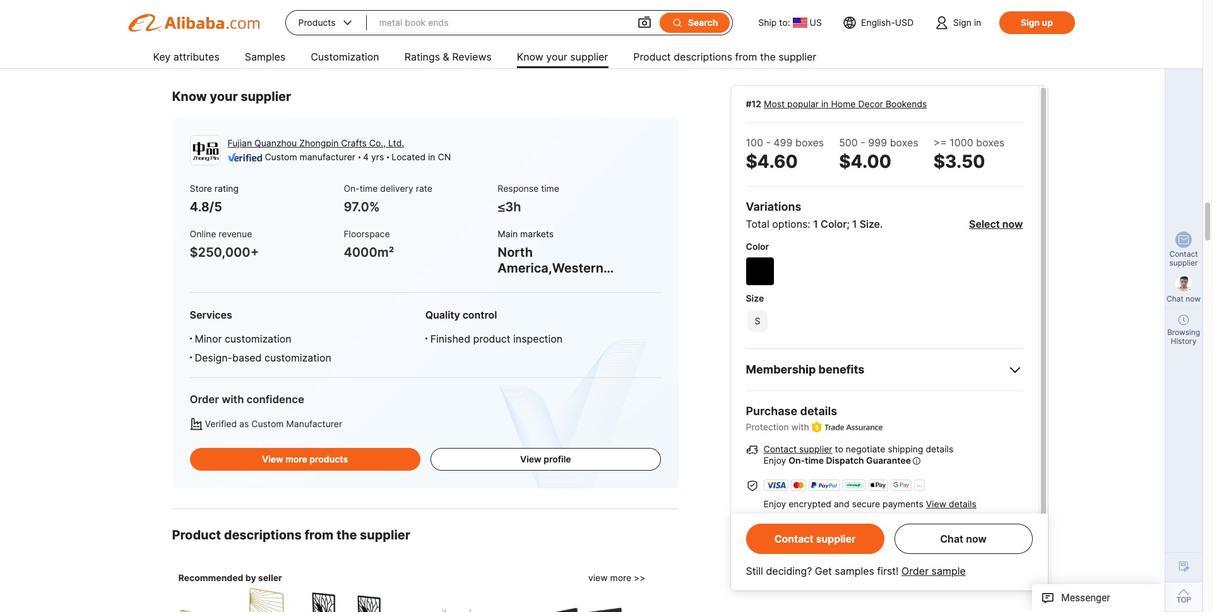 Task type: locate. For each thing, give the bounding box(es) containing it.
view down verified as custom manufacturer on the left
[[262, 454, 283, 465]]

s link
[[746, 309, 769, 333]]

product descriptions from the supplier down search
[[634, 51, 817, 63]]

with up as
[[222, 393, 244, 406]]

1 right options:
[[814, 218, 818, 231]]

view inside view details
[[1001, 526, 1021, 536]]

customization
[[225, 333, 292, 345], [265, 352, 331, 364]]

4
[[291, 30, 296, 41], [363, 152, 369, 162]]

1 vertical spatial 4
[[363, 152, 369, 162]]

1 vertical spatial product descriptions from the supplier
[[172, 528, 410, 543]]

view right products.
[[1001, 526, 1021, 536]]

1 vertical spatial contact supplier
[[775, 533, 856, 546]]

boxes for $4.60
[[796, 136, 824, 149]]

the
[[760, 51, 776, 63], [337, 528, 357, 543]]

0 horizontal spatial color
[[746, 241, 769, 252]]

to
[[835, 444, 844, 455]]

0 horizontal spatial size
[[746, 293, 764, 304]]

design-
[[195, 352, 232, 364]]

0 vertical spatial enjoy
[[764, 455, 786, 466]]

1 vertical spatial on-
[[789, 455, 805, 466]]

0 vertical spatial know
[[517, 51, 544, 63]]

know
[[517, 51, 544, 63], [172, 89, 207, 104]]

time inside on-time delivery rate 97.0%
[[360, 183, 378, 194]]

contact supplier inside "button"
[[775, 533, 856, 546]]

now right select
[[1003, 218, 1023, 231]]

customization up based
[[225, 333, 292, 345]]

order up verified
[[190, 393, 219, 406]]

1 vertical spatial contact
[[764, 444, 797, 455]]

negotiate
[[846, 444, 886, 455]]

1 vertical spatial enjoy
[[764, 499, 786, 510]]

1 vertical spatial size
[[746, 293, 764, 304]]

0 vertical spatial color
[[821, 218, 847, 231]]

ratings & reviews link
[[405, 45, 492, 71]]

as
[[239, 419, 249, 429]]

2 sign from the left
[[1021, 17, 1040, 28]]

2 horizontal spatial in
[[974, 17, 982, 28]]

bookends
[[886, 99, 927, 109]]

floorspace 4000m²
[[344, 228, 394, 260]]

samples link
[[245, 45, 286, 71]]

home
[[831, 99, 856, 109]]

with
[[222, 393, 244, 406], [792, 422, 810, 433]]

1 horizontal spatial chat now
[[1167, 294, 1201, 304]]

2 vertical spatial now
[[966, 533, 987, 546]]

custom
[[265, 152, 297, 162], [252, 419, 284, 429]]

chat up sample
[[940, 533, 964, 546]]

0 horizontal spatial the
[[337, 528, 357, 543]]

0 vertical spatial contact supplier
[[1170, 249, 1198, 268]]

- for $4.00
[[861, 136, 866, 149]]

0 horizontal spatial now
[[966, 533, 987, 546]]

1 vertical spatial know your supplier
[[172, 89, 291, 104]]

boxes inside 100 - 499 boxes $4.60
[[796, 136, 824, 149]]

product down 
[[634, 51, 671, 63]]

1 horizontal spatial product descriptions from the supplier
[[634, 51, 817, 63]]

total
[[746, 218, 770, 231]]

search
[[688, 17, 718, 28]]

dispatch
[[826, 455, 864, 466]]

2 vertical spatial in
[[428, 152, 435, 162]]

markets
[[520, 228, 554, 239]]

0 horizontal spatial product descriptions from the supplier
[[172, 528, 410, 543]]

0 horizontal spatial order
[[190, 393, 219, 406]]

2 - from the left
[[861, 136, 866, 149]]

- inside 100 - 499 boxes $4.60
[[766, 136, 771, 149]]

0 horizontal spatial 1
[[208, 30, 212, 41]]

4 inside button
[[291, 30, 296, 41]]

details down eligible
[[763, 539, 791, 550]]

0 vertical spatial 4
[[291, 30, 296, 41]]

fujian quanzhou zhongpin crafts co., ltd.
[[228, 138, 404, 148]]

samples
[[835, 565, 875, 578]]

receiving
[[918, 526, 956, 536]]

#12 most popular in  home decor bookends
[[746, 99, 927, 109]]

details right 'shipping'
[[926, 444, 954, 455]]

days
[[885, 526, 905, 536]]

0 horizontal spatial more
[[286, 454, 307, 465]]


[[672, 17, 683, 28]]

2 horizontal spatial boxes
[[977, 136, 1005, 149]]

now right receiving
[[966, 533, 987, 546]]

chat up the browsing
[[1167, 294, 1184, 304]]

1 button
[[199, 25, 221, 47]]

0 horizontal spatial your
[[210, 89, 238, 104]]

sample
[[932, 565, 966, 578]]

0 vertical spatial more
[[286, 454, 307, 465]]

response time ≤3h
[[498, 183, 559, 215]]

boxes for $4.00
[[890, 136, 919, 149]]

product descriptions from the supplier
[[634, 51, 817, 63], [172, 528, 410, 543]]

1 enjoy from the top
[[764, 455, 786, 466]]

time up 97.0%
[[360, 183, 378, 194]]

on- inside on-time delivery rate 97.0%
[[344, 183, 360, 194]]

most popular in  home decor bookends link
[[764, 99, 927, 109]]

1 vertical spatial chat
[[940, 533, 964, 546]]

more left products
[[286, 454, 307, 465]]

online
[[190, 228, 216, 239]]

0 vertical spatial your
[[546, 51, 568, 63]]

with down purchase details
[[792, 422, 810, 433]]

1 horizontal spatial order
[[902, 565, 929, 578]]

manufacturer
[[286, 419, 342, 429]]

2 enjoy from the top
[[764, 499, 786, 510]]

in left sign up
[[974, 17, 982, 28]]

1 horizontal spatial contact supplier
[[1170, 249, 1198, 268]]

time inside response time ≤3h
[[541, 183, 559, 194]]

view for view more products
[[262, 454, 283, 465]]

1 vertical spatial from
[[305, 528, 334, 543]]

0 horizontal spatial -
[[766, 136, 771, 149]]

europe,southern
[[498, 277, 601, 292]]

1 horizontal spatial your
[[546, 51, 568, 63]]

1 boxes from the left
[[796, 136, 824, 149]]

chat now
[[1167, 294, 1201, 304], [940, 533, 987, 546]]

sign
[[954, 17, 972, 28], [1021, 17, 1040, 28]]

1 vertical spatial the
[[337, 528, 357, 543]]

1 vertical spatial customization
[[265, 352, 331, 364]]

1 horizontal spatial chat
[[1167, 294, 1184, 304]]

time for ≤3h
[[541, 183, 559, 194]]

custom manufacturer
[[265, 152, 356, 162]]

order right first!
[[902, 565, 929, 578]]

- inside 500 - 999 boxes $4.00
[[861, 136, 866, 149]]

1 sign from the left
[[954, 17, 972, 28]]

1 horizontal spatial product
[[634, 51, 671, 63]]

0 horizontal spatial in
[[428, 152, 435, 162]]

0 vertical spatial with
[[222, 393, 244, 406]]

0 vertical spatial chat
[[1167, 294, 1184, 304]]

1 right the ;
[[853, 218, 857, 231]]

0 vertical spatial product descriptions from the supplier
[[634, 51, 817, 63]]

999
[[869, 136, 887, 149]]

in left cn
[[428, 152, 435, 162]]

view profile
[[520, 454, 571, 465]]

sign right usd
[[954, 17, 972, 28]]

0 horizontal spatial with
[[222, 393, 244, 406]]

key attributes
[[153, 51, 220, 63]]

enjoy for enjoy encrypted and secure payments view details
[[764, 499, 786, 510]]

protection
[[746, 422, 789, 433]]

1 horizontal spatial -
[[861, 136, 866, 149]]

1 horizontal spatial descriptions
[[674, 51, 733, 63]]

details up to
[[801, 405, 837, 418]]

1 horizontal spatial more
[[610, 573, 632, 584]]

0 vertical spatial custom
[[265, 152, 297, 162]]

color down total
[[746, 241, 769, 252]]

0 horizontal spatial chat now
[[940, 533, 987, 546]]

purchase
[[746, 405, 798, 418]]

4 left yrs
[[363, 152, 369, 162]]

10
[[329, 30, 339, 41]]

metal book ends text field
[[379, 11, 625, 34]]

descriptions up the seller
[[224, 528, 302, 543]]

boxes right 1000
[[977, 136, 1005, 149]]

2
[[235, 30, 240, 41]]

2 button
[[226, 25, 249, 47]]

sign left 'up'
[[1021, 17, 1040, 28]]

1 - from the left
[[766, 136, 771, 149]]

descriptions down search
[[674, 51, 733, 63]]

now inside button
[[966, 533, 987, 546]]

in left home at the top right of page
[[822, 99, 829, 109]]

know down key attributes link on the left top of the page
[[172, 89, 207, 104]]

product up the recommended
[[172, 528, 221, 543]]

1 horizontal spatial know your supplier
[[517, 51, 608, 63]]

cn
[[438, 152, 451, 162]]


[[637, 15, 652, 30]]

size up s
[[746, 293, 764, 304]]

time left dispatch
[[805, 455, 824, 466]]

revenue
[[219, 228, 252, 239]]

1 horizontal spatial sign
[[1021, 17, 1040, 28]]

product descriptions from the supplier up the seller
[[172, 528, 410, 543]]

custom right as
[[252, 419, 284, 429]]

control
[[463, 309, 497, 321]]

custom down quanzhou
[[265, 152, 297, 162]]

0 vertical spatial on-
[[344, 183, 360, 194]]

500
[[839, 136, 858, 149]]

now up the browsing
[[1186, 294, 1201, 304]]

boxes inside 500 - 999 boxes $4.00
[[890, 136, 919, 149]]

2 horizontal spatial now
[[1186, 294, 1201, 304]]

 search
[[672, 17, 718, 28]]

customization up "confidence"
[[265, 352, 331, 364]]

key
[[153, 51, 171, 63]]

ship to:
[[759, 17, 790, 28]]

1 horizontal spatial the
[[760, 51, 776, 63]]

color right options:
[[821, 218, 847, 231]]

boxes right 499
[[796, 136, 824, 149]]

chat
[[1167, 294, 1184, 304], [940, 533, 964, 546]]

size right the ;
[[860, 218, 880, 231]]

2 vertical spatial contact
[[775, 533, 814, 546]]

on- down protection with in the right bottom of the page
[[789, 455, 805, 466]]

supplier inside "button"
[[816, 533, 856, 546]]

- for $4.60
[[766, 136, 771, 149]]

0 horizontal spatial chat
[[940, 533, 964, 546]]

2 boxes from the left
[[890, 136, 919, 149]]

3 boxes from the left
[[977, 136, 1005, 149]]

0 vertical spatial customization
[[225, 333, 292, 345]]

1 vertical spatial your
[[210, 89, 238, 104]]

view left profile
[[520, 454, 542, 465]]

1 vertical spatial with
[[792, 422, 810, 433]]

1 horizontal spatial on-
[[789, 455, 805, 466]]

now
[[1003, 218, 1023, 231], [1186, 294, 1201, 304], [966, 533, 987, 546]]

enjoy up eligible
[[764, 499, 786, 510]]

based
[[232, 352, 262, 364]]

1 horizontal spatial in
[[822, 99, 829, 109]]

0 vertical spatial from
[[735, 51, 758, 63]]

1 horizontal spatial now
[[1003, 218, 1023, 231]]

0 horizontal spatial know
[[172, 89, 207, 104]]

- right 100
[[766, 136, 771, 149]]

on- up 97.0%
[[344, 183, 360, 194]]

1 horizontal spatial time
[[541, 183, 559, 194]]

benefits
[[819, 363, 865, 376]]

500 - 999 boxes $4.00
[[839, 136, 919, 172]]

1 vertical spatial now
[[1186, 294, 1201, 304]]

get
[[815, 565, 832, 578]]

enjoy
[[764, 455, 786, 466], [764, 499, 786, 510]]

- right 500
[[861, 136, 866, 149]]

1 vertical spatial product
[[172, 528, 221, 543]]

in for located in cn
[[428, 152, 435, 162]]

0 vertical spatial in
[[974, 17, 982, 28]]

0 horizontal spatial know your supplier
[[172, 89, 291, 104]]

1 horizontal spatial 4
[[363, 152, 369, 162]]

more left >> at the right
[[610, 573, 632, 584]]

1 vertical spatial chat now
[[940, 533, 987, 546]]

0 vertical spatial product
[[634, 51, 671, 63]]

1 horizontal spatial from
[[735, 51, 758, 63]]

0 horizontal spatial sign
[[954, 17, 972, 28]]

view up receiving
[[926, 499, 947, 510]]

products
[[298, 17, 336, 28]]

contact supplier
[[1170, 249, 1198, 268], [775, 533, 856, 546]]

0 horizontal spatial on-
[[344, 183, 360, 194]]

1 horizontal spatial color
[[821, 218, 847, 231]]

#12
[[746, 99, 762, 109]]

key attributes link
[[153, 45, 220, 71]]

0 horizontal spatial 4
[[291, 30, 296, 41]]

0 horizontal spatial from
[[305, 528, 334, 543]]

order
[[190, 393, 219, 406], [902, 565, 929, 578]]

services
[[190, 309, 232, 321]]

floorspace
[[344, 228, 390, 239]]

boxes right 999
[[890, 136, 919, 149]]

eligible for refunds within 30 days of receiving products.
[[763, 526, 998, 536]]

enjoy down protection with in the right bottom of the page
[[764, 455, 786, 466]]

4 left ellipsis image
[[291, 30, 296, 41]]

$4.60
[[746, 151, 798, 172]]

your
[[546, 51, 568, 63], [210, 89, 238, 104]]

1 vertical spatial color
[[746, 241, 769, 252]]

$250,000+
[[190, 245, 259, 260]]

product
[[634, 51, 671, 63], [172, 528, 221, 543]]

contact supplier button
[[746, 524, 884, 554]]

chat now up the browsing
[[1167, 294, 1201, 304]]

customization
[[311, 51, 379, 63]]

from
[[735, 51, 758, 63], [305, 528, 334, 543]]

1 vertical spatial descriptions
[[224, 528, 302, 543]]

chat now inside button
[[940, 533, 987, 546]]

know down metal book ends text box
[[517, 51, 544, 63]]

payments
[[883, 499, 924, 510]]

0 vertical spatial know your supplier
[[517, 51, 608, 63]]

0 horizontal spatial contact supplier
[[775, 533, 856, 546]]

chat now up sample
[[940, 533, 987, 546]]

1 horizontal spatial boxes
[[890, 136, 919, 149]]

100
[[746, 136, 763, 149]]

time right response
[[541, 183, 559, 194]]

1 up attributes on the left top of the page
[[208, 30, 212, 41]]

2 horizontal spatial 1
[[853, 218, 857, 231]]

1
[[208, 30, 212, 41], [814, 218, 818, 231], [853, 218, 857, 231]]



Task type: describe. For each thing, give the bounding box(es) containing it.
verified
[[205, 419, 237, 429]]

more for >>
[[610, 573, 632, 584]]

english-
[[861, 17, 895, 28]]

deciding?
[[766, 565, 812, 578]]

total options: 1 color ; 1 size .
[[746, 218, 883, 231]]

products
[[310, 454, 348, 465]]

≤3h
[[498, 200, 521, 215]]

boxes inside >= 1000 boxes $3.50
[[977, 136, 1005, 149]]

0 horizontal spatial descriptions
[[224, 528, 302, 543]]

popular
[[788, 99, 819, 109]]

confidence
[[247, 393, 304, 406]]

in for sign in
[[974, 17, 982, 28]]

variations
[[746, 200, 802, 213]]

view more >> link
[[589, 569, 646, 588]]

30
[[871, 526, 883, 536]]

>= 1000 boxes $3.50
[[934, 136, 1005, 172]]

product descriptions from the supplier link
[[634, 45, 817, 71]]

view more >>
[[589, 573, 646, 584]]

&
[[443, 51, 449, 63]]

0 vertical spatial the
[[760, 51, 776, 63]]

view for view details
[[1001, 526, 1021, 536]]

reviews
[[452, 51, 492, 63]]

2 horizontal spatial time
[[805, 455, 824, 466]]

chat now button
[[895, 524, 1033, 554]]

4 for 4
[[291, 30, 296, 41]]

1 vertical spatial in
[[822, 99, 829, 109]]

guarantee
[[867, 455, 911, 466]]

encrypted
[[789, 499, 832, 510]]

view details
[[763, 526, 1021, 550]]

decor
[[859, 99, 884, 109]]

4 button
[[282, 25, 305, 47]]

purchase details
[[746, 405, 837, 418]]

crafts
[[341, 138, 367, 148]]

1 vertical spatial order
[[902, 565, 929, 578]]

quality
[[425, 309, 460, 321]]

.
[[880, 218, 883, 231]]

seller
[[258, 573, 282, 584]]

ship
[[759, 17, 777, 28]]

main
[[498, 228, 518, 239]]

north
[[498, 245, 533, 260]]

prompt image
[[913, 455, 921, 467]]

1 inside button
[[208, 30, 212, 41]]

co.,
[[369, 138, 386, 148]]

by
[[246, 573, 256, 584]]

4 for 4 yrs
[[363, 152, 369, 162]]

within
[[844, 526, 869, 536]]

of
[[907, 526, 916, 536]]

attributes
[[174, 51, 220, 63]]

on-time delivery rate 97.0%
[[344, 183, 433, 215]]

store
[[190, 183, 212, 194]]

to:
[[780, 17, 790, 28]]

minor
[[195, 333, 222, 345]]

sign in
[[954, 17, 982, 28]]

enjoy for enjoy on-time dispatch guarantee
[[764, 455, 786, 466]]

select now link
[[969, 218, 1023, 231]]

minor customization design-based customization
[[195, 333, 331, 364]]

time for delivery
[[360, 183, 378, 194]]

from inside 'product descriptions from the supplier' link
[[735, 51, 758, 63]]

sign for sign in
[[954, 17, 972, 28]]

1 vertical spatial custom
[[252, 419, 284, 429]]

still deciding? get samples first! order sample
[[746, 565, 966, 578]]

eligible
[[763, 526, 793, 536]]

options:
[[772, 218, 811, 231]]

still
[[746, 565, 763, 578]]

fujian quanzhou zhongpin crafts co., ltd. link
[[228, 138, 404, 148]]

up
[[1042, 17, 1053, 28]]

europe
[[498, 293, 541, 309]]

verified as custom manufacturer
[[205, 419, 342, 429]]

ellipsis image
[[310, 27, 317, 45]]

;
[[847, 218, 850, 231]]

usd
[[895, 17, 914, 28]]

1 horizontal spatial know
[[517, 51, 544, 63]]

for
[[795, 526, 807, 536]]

quanzhou
[[255, 138, 297, 148]]

details up products.
[[949, 499, 977, 510]]

most
[[764, 99, 785, 109]]

select now
[[969, 218, 1023, 231]]

with for protection
[[792, 422, 810, 433]]

0 horizontal spatial product
[[172, 528, 221, 543]]

and
[[834, 499, 850, 510]]

100 - 499 boxes $4.60
[[746, 136, 824, 172]]

view for view profile
[[520, 454, 542, 465]]

chat inside chat now button
[[940, 533, 964, 546]]

secure
[[852, 499, 880, 510]]

sign for sign up
[[1021, 17, 1040, 28]]

ratings & reviews
[[405, 51, 492, 63]]

membership benefits
[[746, 363, 865, 376]]

english-usd
[[861, 17, 914, 28]]

order with confidence
[[190, 393, 304, 406]]

manufacturer
[[300, 152, 356, 162]]

0 vertical spatial descriptions
[[674, 51, 733, 63]]

enjoy encrypted and secure payments view details
[[764, 499, 977, 510]]

0 vertical spatial order
[[190, 393, 219, 406]]

recommended
[[178, 573, 243, 584]]

order sample link
[[902, 565, 966, 578]]

10 button
[[322, 25, 346, 47]]

97.0%
[[344, 200, 380, 215]]

1 vertical spatial know
[[172, 89, 207, 104]]

view profile link
[[431, 448, 661, 471]]

view
[[589, 573, 608, 584]]

0 vertical spatial chat now
[[1167, 294, 1201, 304]]

with for order
[[222, 393, 244, 406]]

details inside view details
[[763, 539, 791, 550]]

more for products
[[286, 454, 307, 465]]

contact inside contact supplier "button"
[[775, 533, 814, 546]]

browsing history
[[1168, 328, 1201, 346]]

1 horizontal spatial 1
[[814, 218, 818, 231]]

products 
[[298, 16, 354, 29]]

ratings
[[405, 51, 440, 63]]

0 vertical spatial size
[[860, 218, 880, 231]]

first!
[[877, 565, 899, 578]]

0 vertical spatial contact
[[1170, 249, 1198, 259]]

history
[[1171, 337, 1197, 346]]

samples
[[245, 51, 286, 63]]

rate
[[416, 183, 433, 194]]



Task type: vqa. For each thing, say whether or not it's contained in the screenshot.
corporate
no



